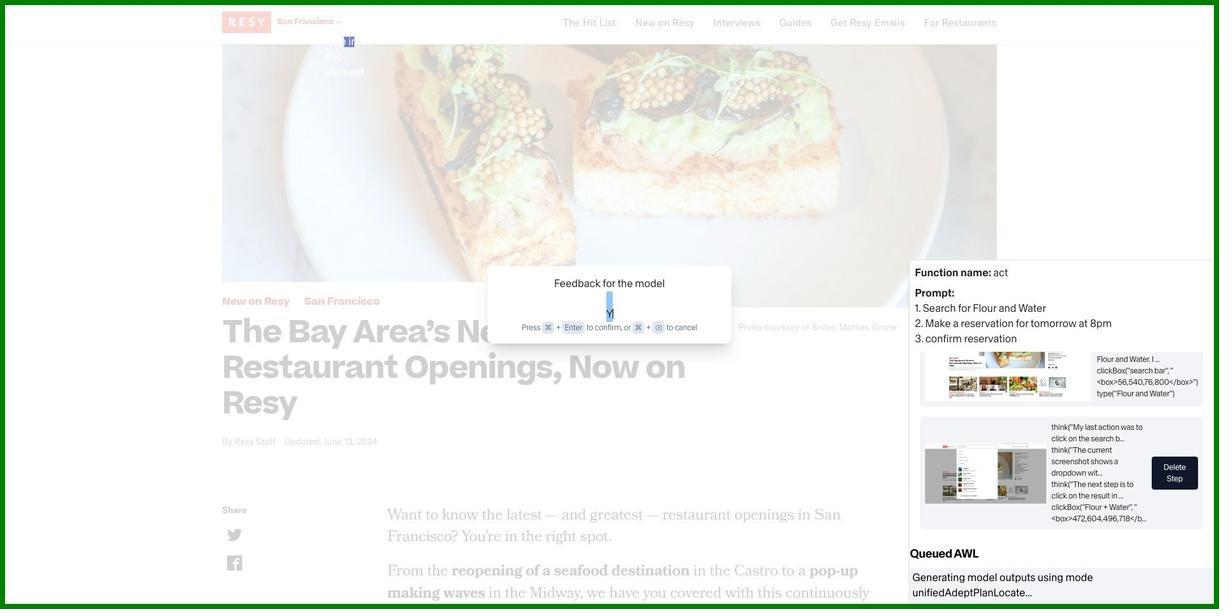 Task type: describe. For each thing, give the bounding box(es) containing it.
the bay area's newest restaurant openings, now on resy - thomas keller unveils a new asian-inspired restaurant. a fun newcomer from the palm city team. and more! element
[[178, 95, 898, 391]]

about resy, statistics, and social media links element
[[898, 95, 1042, 391]]



Task type: locate. For each thing, give the bounding box(es) containing it.
thomas keller unveils a new asian-inspired restaurant. a fun newcomer from the palm city team. and more! element
[[178, 359, 435, 384]]

resy blog content element
[[178, 64, 1042, 600]]



Task type: vqa. For each thing, say whether or not it's contained in the screenshot.
Search restaurants, cuisines, etc. "text field"
no



